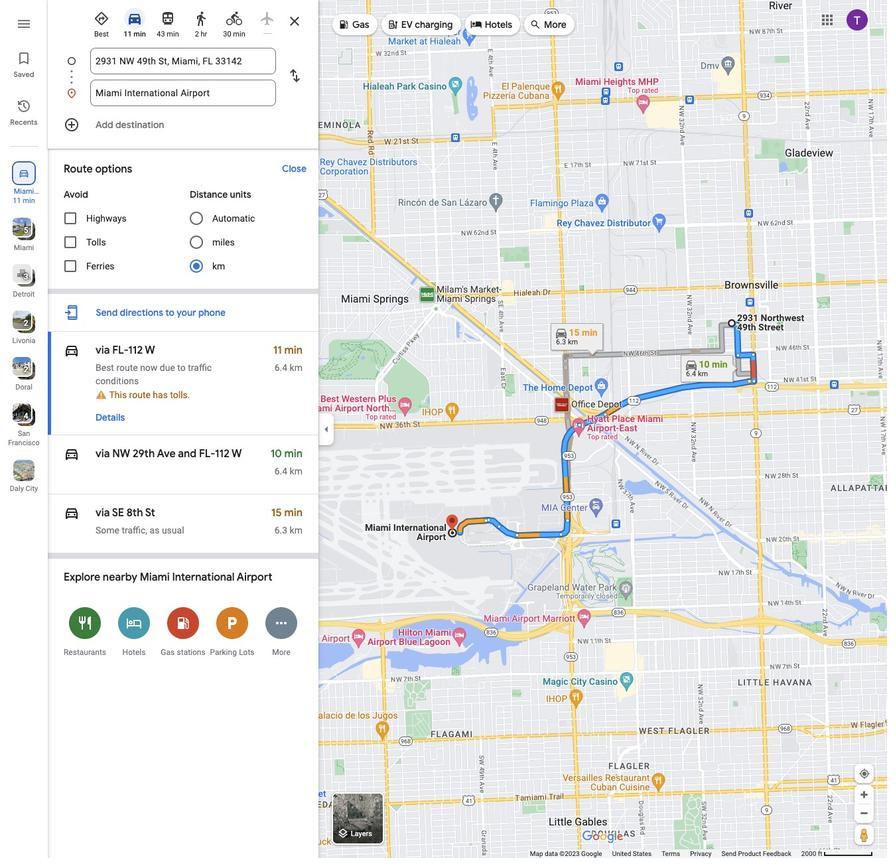 Task type: vqa. For each thing, say whether or not it's contained in the screenshot.
the units
yes



Task type: describe. For each thing, give the bounding box(es) containing it.
saved button
[[0, 45, 48, 82]]

add
[[96, 119, 113, 131]]

best for best route now due to traffic conditions
[[96, 362, 114, 373]]

restaurants
[[64, 648, 106, 657]]

zoom out image
[[860, 808, 869, 818]]

best travel modes image
[[94, 11, 110, 27]]

route for has
[[129, 390, 151, 400]]

hr
[[201, 30, 207, 38]]

0 vertical spatial w
[[145, 344, 155, 357]]

miami inside directions main content
[[140, 571, 170, 584]]

5 places element
[[14, 224, 28, 236]]

tolls
[[86, 237, 106, 248]]

2 list item from the top
[[48, 80, 319, 106]]

gas stations
[[161, 648, 206, 657]]

charging
[[415, 19, 453, 31]]

1 list item from the top
[[48, 48, 319, 90]]

united states
[[612, 850, 652, 858]]

stations
[[177, 648, 206, 657]]

map
[[530, 850, 543, 858]]

tolls.
[[170, 390, 190, 400]]

transit image
[[160, 11, 176, 27]]

route
[[64, 163, 93, 176]]

united
[[612, 850, 631, 858]]

driving image inside 11 min radio
[[127, 11, 143, 27]]


[[338, 17, 350, 32]]

4
[[24, 412, 28, 421]]

saved
[[14, 70, 34, 79]]

route for now
[[116, 362, 138, 373]]

google maps element
[[0, 0, 887, 858]]

2000 ft
[[802, 850, 823, 858]]


[[470, 17, 482, 32]]

10 min 6.4 km
[[271, 448, 303, 477]]

11 inside radio
[[124, 30, 132, 38]]

destination
[[115, 119, 164, 131]]

gas stations button
[[159, 599, 208, 665]]

details
[[96, 412, 125, 424]]

parking lots button
[[208, 599, 257, 665]]

2000
[[802, 850, 817, 858]]

2 for 2 hr
[[195, 30, 199, 38]]

distance units
[[190, 188, 251, 200]]

as
[[150, 525, 160, 536]]

30 min
[[223, 30, 245, 38]]

st
[[145, 507, 155, 520]]

send directions to your phone
[[96, 307, 226, 319]]

8th
[[127, 507, 143, 520]]

6.3
[[275, 525, 288, 536]]

send directions to your phone button
[[89, 299, 232, 326]]

2 for 2 places element corresponding to livonia
[[24, 319, 28, 328]]

2 places element for doral
[[14, 364, 28, 376]]

usual
[[162, 525, 184, 536]]

traffic,
[[122, 525, 147, 536]]

2000 ft button
[[802, 850, 873, 858]]

nearby
[[103, 571, 137, 584]]

avoid
[[64, 188, 88, 200]]

recents button
[[0, 93, 48, 130]]

 for nw 29th ave and fl-112 w
[[64, 445, 80, 463]]

miami inside  list
[[14, 244, 34, 252]]

hotels inside  hotels
[[485, 19, 512, 31]]

your
[[177, 307, 196, 319]]

avoid highways
[[64, 188, 127, 224]]

 gas
[[338, 17, 369, 32]]

now
[[140, 362, 158, 373]]

 more
[[530, 17, 567, 32]]

more inside button
[[272, 648, 291, 657]]

via fl-112 w
[[96, 344, 155, 357]]

11 inside  list
[[13, 196, 21, 205]]

google
[[581, 850, 602, 858]]

3 places element
[[14, 271, 28, 283]]

send product feedback button
[[722, 850, 792, 858]]

this route has tolls.
[[109, 390, 190, 400]]

2 for doral's 2 places element
[[24, 365, 28, 374]]

explore
[[64, 571, 100, 584]]

route options
[[64, 163, 132, 176]]

11 inside 11 min 6.4 km
[[273, 344, 282, 357]]

layers
[[351, 830, 372, 839]]

15 min 6.3 km
[[271, 507, 303, 536]]

collapse side panel image
[[319, 422, 334, 436]]

this
[[109, 390, 127, 400]]

Best radio
[[88, 5, 115, 39]]

min inside  list
[[23, 196, 35, 205]]

43
[[157, 30, 165, 38]]

1 horizontal spatial w
[[232, 448, 242, 461]]

hotels inside button
[[123, 648, 146, 657]]

san francisco
[[8, 429, 40, 447]]

to inside send directions to your phone button
[[165, 307, 175, 319]]

via for fl-112 w
[[96, 344, 110, 357]]

11 min radio
[[121, 5, 149, 39]]

1 vertical spatial 112
[[215, 448, 230, 461]]

 hotels
[[470, 17, 512, 32]]

recents
[[10, 117, 38, 127]]

send product feedback
[[722, 850, 792, 858]]

ferries
[[86, 261, 115, 271]]

product
[[738, 850, 762, 858]]

lots
[[239, 648, 255, 657]]

daly
[[10, 485, 24, 493]]

2 hr
[[195, 30, 207, 38]]

and
[[178, 448, 197, 461]]

footer inside 'google maps' element
[[530, 850, 802, 858]]

best for best
[[94, 30, 109, 38]]

details button
[[89, 406, 132, 430]]

4 places element
[[14, 410, 28, 422]]

show your location image
[[859, 768, 871, 780]]

km for 15 min
[[290, 525, 303, 536]]

hotels button
[[110, 599, 159, 665]]

©2023
[[560, 850, 580, 858]]

via inside via se 8th st some traffic, as usual
[[96, 507, 110, 520]]

directions
[[120, 307, 163, 319]]

francisco
[[8, 439, 40, 447]]

11 min inside  list
[[13, 196, 35, 205]]



Task type: locate. For each thing, give the bounding box(es) containing it.
2 vertical spatial via
[[96, 507, 110, 520]]

privacy button
[[690, 850, 712, 858]]

ft
[[818, 850, 823, 858]]

units
[[230, 188, 251, 200]]

1 vertical spatial driving image
[[64, 341, 80, 360]]

11
[[124, 30, 132, 38], [13, 196, 21, 205], [273, 344, 282, 357]]

1 vertical spatial 11 min
[[13, 196, 35, 205]]

more right 
[[544, 19, 567, 31]]

se
[[112, 507, 124, 520]]

11 min
[[124, 30, 146, 38], [13, 196, 35, 205]]

traffic
[[188, 362, 212, 373]]

none field the destination miami international airport
[[96, 80, 271, 106]]

directions main content
[[48, 0, 319, 858]]

2 left hr
[[195, 30, 199, 38]]

0 vertical spatial 2 places element
[[14, 317, 28, 329]]

more right lots
[[272, 648, 291, 657]]

zoom in image
[[860, 790, 869, 800]]

daly city
[[10, 485, 38, 493]]

close
[[282, 163, 307, 175]]

1 vertical spatial best
[[96, 362, 114, 373]]

best up the conditions
[[96, 362, 114, 373]]

w up now
[[145, 344, 155, 357]]

0 horizontal spatial 11
[[13, 196, 21, 205]]


[[387, 17, 399, 32]]

close directions image
[[287, 13, 303, 29]]

2 vertical spatial 11
[[273, 344, 282, 357]]

send left directions
[[96, 307, 118, 319]]

30
[[223, 30, 231, 38]]

gas inside button
[[161, 648, 175, 657]]

5
[[24, 226, 28, 235]]

to left your on the left
[[165, 307, 175, 319]]


[[18, 166, 30, 181], [64, 341, 80, 360], [64, 445, 80, 463], [64, 504, 80, 523]]

0 vertical spatial more
[[544, 19, 567, 31]]

1 horizontal spatial to
[[177, 362, 186, 373]]

hotels right 
[[485, 19, 512, 31]]

1 vertical spatial 2 places element
[[14, 364, 28, 376]]

best inside 'best route now due to traffic conditions'
[[96, 362, 114, 373]]

terms button
[[662, 850, 680, 858]]

11 min 6.4 km
[[273, 344, 303, 373]]

1 none field from the top
[[96, 48, 271, 74]]

reverse starting point and destination image
[[287, 68, 303, 84]]

2 2 places element from the top
[[14, 364, 28, 376]]

san
[[18, 429, 30, 438]]

min inside 15 min 6.3 km
[[284, 507, 303, 520]]

gas inside  gas
[[352, 19, 369, 31]]

via se 8th st some traffic, as usual
[[96, 507, 184, 536]]

 ev charging
[[387, 17, 453, 32]]

1 vertical spatial fl-
[[199, 448, 215, 461]]

1 vertical spatial 11
[[13, 196, 21, 205]]

list
[[48, 48, 319, 106]]

11 min inside radio
[[124, 30, 146, 38]]

none field down 43 min
[[96, 48, 271, 74]]

1 2 places element from the top
[[14, 317, 28, 329]]

parking
[[210, 648, 237, 657]]

2 vertical spatial driving image
[[64, 504, 80, 523]]

min
[[134, 30, 146, 38], [167, 30, 179, 38], [233, 30, 245, 38], [23, 196, 35, 205], [284, 344, 303, 357], [284, 448, 303, 461], [284, 507, 303, 520]]

 left se
[[64, 504, 80, 523]]

2 up livonia
[[24, 319, 28, 328]]

miami right nearby
[[140, 571, 170, 584]]

1 vertical spatial gas
[[161, 648, 175, 657]]

nw
[[112, 448, 130, 461]]

driving image for se 8th st
[[64, 504, 80, 523]]

driving image left se
[[64, 504, 80, 523]]

via nw 29th ave and fl-112 w
[[96, 448, 242, 461]]

list item
[[48, 48, 319, 90], [48, 80, 319, 106]]

0 vertical spatial send
[[96, 307, 118, 319]]

2 6.4 from the top
[[275, 466, 288, 477]]

2 via from the top
[[96, 448, 110, 461]]

add destination button
[[48, 112, 319, 138]]

footer
[[530, 850, 802, 858]]

29th
[[133, 448, 155, 461]]

distance
[[190, 188, 228, 200]]

hotels left gas stations
[[123, 648, 146, 657]]

2 places element up "doral"
[[14, 364, 28, 376]]

to inside 'best route now due to traffic conditions'
[[177, 362, 186, 373]]

driving image left transit icon
[[127, 11, 143, 27]]

2 up "doral"
[[24, 365, 28, 374]]

1 vertical spatial via
[[96, 448, 110, 461]]

1 horizontal spatial 11
[[124, 30, 132, 38]]

options
[[95, 163, 132, 176]]

more inside  more
[[544, 19, 567, 31]]

6.4 inside 10 min 6.4 km
[[275, 466, 288, 477]]

states
[[633, 850, 652, 858]]

ave
[[157, 448, 176, 461]]

1 vertical spatial send
[[722, 850, 737, 858]]

miami down the 5 at the left
[[14, 244, 34, 252]]

0 horizontal spatial more
[[272, 648, 291, 657]]

none field starting point 2931 nw 49th st, miami, fl 33142
[[96, 48, 271, 74]]

0 vertical spatial gas
[[352, 19, 369, 31]]

0 horizontal spatial to
[[165, 307, 175, 319]]

30 min radio
[[220, 5, 248, 39]]

airport
[[237, 571, 272, 584]]

route inside 'best route now due to traffic conditions'
[[116, 362, 138, 373]]

 inside list
[[18, 166, 30, 181]]

miles
[[212, 237, 235, 248]]

best
[[94, 30, 109, 38], [96, 362, 114, 373]]

1 horizontal spatial send
[[722, 850, 737, 858]]

automatic
[[212, 213, 255, 224]]

restaurants button
[[60, 599, 110, 665]]

driving image
[[64, 445, 80, 463]]

1 vertical spatial route
[[129, 390, 151, 400]]

2 vertical spatial 2
[[24, 365, 28, 374]]

0 vertical spatial hotels
[[485, 19, 512, 31]]

gas right 
[[352, 19, 369, 31]]

min inside 11 min 6.4 km
[[284, 344, 303, 357]]

map data ©2023 google
[[530, 850, 602, 858]]

km inside 10 min 6.4 km
[[290, 466, 303, 477]]

conditions
[[96, 376, 139, 386]]

6.4
[[275, 362, 288, 373], [275, 466, 288, 477]]

1 horizontal spatial gas
[[352, 19, 369, 31]]

0 vertical spatial 2
[[195, 30, 199, 38]]

ev
[[401, 19, 413, 31]]

fl-
[[112, 344, 128, 357], [199, 448, 215, 461]]

0 vertical spatial via
[[96, 344, 110, 357]]

10
[[271, 448, 282, 461]]

send inside button
[[96, 307, 118, 319]]

international
[[172, 571, 235, 584]]

via left the nw
[[96, 448, 110, 461]]

112 up now
[[128, 344, 143, 357]]

1 horizontal spatial 112
[[215, 448, 230, 461]]

0 vertical spatial route
[[116, 362, 138, 373]]

1 vertical spatial miami
[[140, 571, 170, 584]]

0 horizontal spatial fl-
[[112, 344, 128, 357]]

1 horizontal spatial hotels
[[485, 19, 512, 31]]

send inside button
[[722, 850, 737, 858]]

None radio
[[254, 5, 281, 34]]

112 right and
[[215, 448, 230, 461]]

phone
[[198, 307, 226, 319]]

via up the conditions
[[96, 344, 110, 357]]

3 via from the top
[[96, 507, 110, 520]]

has
[[153, 390, 168, 400]]

None field
[[96, 48, 271, 74], [96, 80, 271, 106]]

km for 10 min
[[290, 466, 303, 477]]

footer containing map data ©2023 google
[[530, 850, 802, 858]]

gas
[[352, 19, 369, 31], [161, 648, 175, 657]]

0 horizontal spatial 112
[[128, 344, 143, 357]]

 right livonia
[[64, 341, 80, 360]]

driving image
[[127, 11, 143, 27], [64, 341, 80, 360], [64, 504, 80, 523]]

show street view coverage image
[[855, 825, 874, 845]]

15
[[271, 507, 282, 520]]

none field down starting point 2931 nw 49th st, miami, fl 33142 field
[[96, 80, 271, 106]]

3
[[24, 272, 28, 281]]

via left se
[[96, 507, 110, 520]]

0 vertical spatial 6.4
[[275, 362, 288, 373]]

fl- up the conditions
[[112, 344, 128, 357]]

km inside 15 min 6.3 km
[[290, 525, 303, 536]]

1 vertical spatial more
[[272, 648, 291, 657]]

 right francisco
[[64, 445, 80, 463]]

0 vertical spatial none field
[[96, 48, 271, 74]]

add destination
[[96, 119, 164, 131]]

2 places element
[[14, 317, 28, 329], [14, 364, 28, 376]]

Starting point 2931 NW 49th St, Miami, FL 33142 field
[[96, 53, 271, 69]]

43 min
[[157, 30, 179, 38]]

0 horizontal spatial send
[[96, 307, 118, 319]]

0 horizontal spatial w
[[145, 344, 155, 357]]

hotels
[[485, 19, 512, 31], [123, 648, 146, 657]]

list item down 43 min
[[48, 48, 319, 90]]

route up the conditions
[[116, 362, 138, 373]]

0 vertical spatial driving image
[[127, 11, 143, 27]]

1 vertical spatial hotels
[[123, 648, 146, 657]]

send for send directions to your phone
[[96, 307, 118, 319]]

due
[[160, 362, 175, 373]]

privacy
[[690, 850, 712, 858]]

send
[[96, 307, 118, 319], [722, 850, 737, 858]]

to
[[165, 307, 175, 319], [177, 362, 186, 373]]

2 inside option
[[195, 30, 199, 38]]

6.4 inside 11 min 6.4 km
[[275, 362, 288, 373]]

list inside 'google maps' element
[[48, 48, 319, 106]]

doral
[[15, 383, 32, 392]]

best route now due to traffic conditions
[[96, 362, 212, 386]]

 down 'recents'
[[18, 166, 30, 181]]

1 vertical spatial none field
[[96, 80, 271, 106]]

list item down starting point 2931 nw 49th st, miami, fl 33142 field
[[48, 80, 319, 106]]

flights image
[[260, 11, 275, 27]]

send left product
[[722, 850, 737, 858]]

0 vertical spatial miami
[[14, 244, 34, 252]]

gas left stations
[[161, 648, 175, 657]]

km for 11 min
[[290, 362, 303, 373]]

Destination Miami International Airport field
[[96, 85, 271, 101]]

walking image
[[193, 11, 209, 27]]

0 vertical spatial 11 min
[[124, 30, 146, 38]]

best down best travel modes image
[[94, 30, 109, 38]]

menu image
[[16, 16, 32, 32]]

driving image right livonia
[[64, 341, 80, 360]]

explore nearby miami international airport
[[64, 571, 272, 584]]

0 horizontal spatial 11 min
[[13, 196, 35, 205]]

via for nw 29th ave and fl-112 w
[[96, 448, 110, 461]]

send for send product feedback
[[722, 850, 737, 858]]

more button
[[257, 599, 306, 665]]

1 vertical spatial 2
[[24, 319, 28, 328]]

highways
[[86, 213, 127, 224]]

2 none field from the top
[[96, 80, 271, 106]]

11 min left "43"
[[124, 30, 146, 38]]

fl- right and
[[199, 448, 215, 461]]

km inside 11 min 6.4 km
[[290, 362, 303, 373]]

route
[[116, 362, 138, 373], [129, 390, 151, 400]]

43 min radio
[[154, 5, 182, 39]]

cycling image
[[226, 11, 242, 27]]

1 6.4 from the top
[[275, 362, 288, 373]]

google account: tyler black  
(blacklashes1000@gmail.com) image
[[847, 9, 868, 30]]

6.4 for 10
[[275, 466, 288, 477]]

2 horizontal spatial 11
[[273, 344, 282, 357]]

0 vertical spatial fl-
[[112, 344, 128, 357]]

city
[[26, 485, 38, 493]]

miami
[[14, 244, 34, 252], [140, 571, 170, 584]]

best inside option
[[94, 30, 109, 38]]

united states button
[[612, 850, 652, 858]]

distance units option group
[[190, 183, 303, 279]]

2 hr radio
[[187, 5, 215, 39]]

0 horizontal spatial miami
[[14, 244, 34, 252]]

close button
[[276, 157, 313, 181]]

0 vertical spatial 112
[[128, 344, 143, 357]]

driving image for fl-112 w
[[64, 341, 80, 360]]

 for fl-112 w
[[64, 341, 80, 360]]

to right due
[[177, 362, 186, 373]]

livonia
[[12, 337, 35, 345]]

2
[[195, 30, 199, 38], [24, 319, 28, 328], [24, 365, 28, 374]]

1 vertical spatial w
[[232, 448, 242, 461]]

1 horizontal spatial more
[[544, 19, 567, 31]]

warning tooltip
[[96, 390, 107, 400]]

w left 10
[[232, 448, 242, 461]]

parking lots
[[210, 648, 255, 657]]

1 horizontal spatial 11 min
[[124, 30, 146, 38]]

route left has
[[129, 390, 151, 400]]

1 vertical spatial 6.4
[[275, 466, 288, 477]]

0 vertical spatial 11
[[124, 30, 132, 38]]

11 min up the 5 at the left
[[13, 196, 35, 205]]

min inside 10 min 6.4 km
[[284, 448, 303, 461]]

data
[[545, 850, 558, 858]]

2 places element for livonia
[[14, 317, 28, 329]]

1 horizontal spatial miami
[[140, 571, 170, 584]]

0 horizontal spatial gas
[[161, 648, 175, 657]]

1 horizontal spatial fl-
[[199, 448, 215, 461]]

some
[[96, 525, 119, 536]]

6.4 for 11
[[275, 362, 288, 373]]


[[530, 17, 542, 32]]

km inside 'distance units' option group
[[212, 261, 225, 271]]

 for se 8th st
[[64, 504, 80, 523]]

1 via from the top
[[96, 344, 110, 357]]

1 vertical spatial to
[[177, 362, 186, 373]]

0 vertical spatial best
[[94, 30, 109, 38]]

0 horizontal spatial hotels
[[123, 648, 146, 657]]

terms
[[662, 850, 680, 858]]

daly city button
[[0, 455, 48, 496]]

0 vertical spatial to
[[165, 307, 175, 319]]

 list
[[0, 0, 48, 858]]

2 places element up livonia
[[14, 317, 28, 329]]



